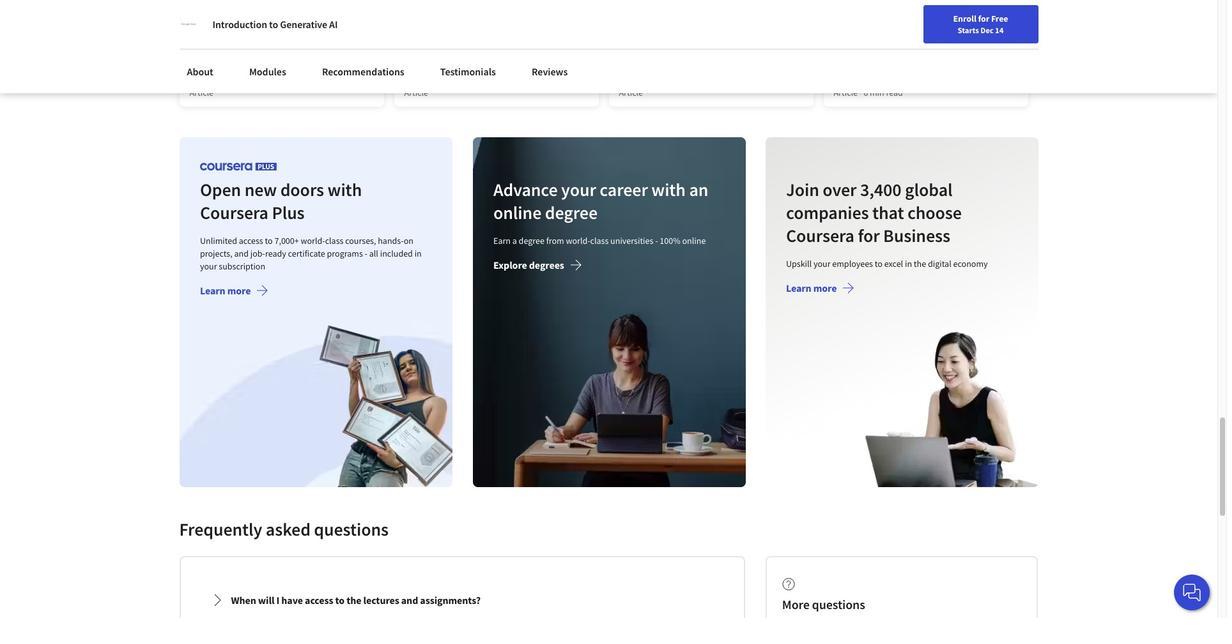 Task type: locate. For each thing, give the bounding box(es) containing it.
6
[[864, 87, 868, 99]]

your inside advance your career with an online degree
[[561, 179, 596, 202]]

will
[[258, 595, 274, 608]]

your left career
[[561, 179, 596, 202]]

0 horizontal spatial world-
[[300, 235, 325, 247]]

questions right asked
[[314, 519, 389, 542]]

to inside the how to become a penetration tester: 2023 career guide
[[856, 30, 865, 43]]

1 horizontal spatial world-
[[566, 235, 590, 247]]

introduction inside introduction to virtualization: what is a virtual machine?
[[404, 30, 459, 43]]

0 horizontal spatial the
[[347, 595, 361, 608]]

article down applications,
[[619, 87, 643, 99]]

lectures
[[363, 595, 399, 608]]

is left prompt
[[214, 30, 221, 43]]

plus
[[272, 202, 304, 225]]

1 vertical spatial the
[[347, 595, 361, 608]]

2 november from the left
[[404, 72, 443, 83]]

for inside enroll for free starts dec 14
[[978, 13, 990, 24]]

2 with from the left
[[651, 179, 685, 202]]

access up job-
[[239, 235, 263, 247]]

1 horizontal spatial class
[[590, 235, 608, 247]]

ai
[[329, 18, 338, 31]]

to inside introduction to virtualization: what is a virtual machine?
[[461, 30, 470, 43]]

career
[[599, 179, 648, 202]]

1 vertical spatial online
[[682, 235, 705, 247]]

and left careers
[[678, 43, 694, 56]]

1 what from the left
[[190, 30, 212, 43]]

class for courses,
[[325, 235, 343, 247]]

class inside unlimited access to 7,000+ world-class courses, hands-on projects, and job-ready certificate programs - all included in your subscription
[[325, 235, 343, 247]]

article down virtual
[[404, 87, 428, 99]]

3 is from the left
[[644, 30, 651, 43]]

employees
[[832, 258, 873, 270]]

article left ·
[[834, 87, 858, 99]]

is inside "what is prompt engineering? definition and examples"
[[214, 30, 221, 43]]

spatial
[[653, 30, 683, 43]]

1 horizontal spatial a
[[569, 30, 574, 43]]

0 horizontal spatial what
[[190, 30, 212, 43]]

to left lectures
[[335, 595, 345, 608]]

guide
[[865, 43, 890, 56]]

2 world- from the left
[[566, 235, 590, 247]]

2023 down examples at the top
[[243, 72, 261, 83]]

1 vertical spatial degree
[[518, 235, 544, 247]]

questions right more
[[812, 597, 865, 613]]

0 horizontal spatial with
[[327, 179, 362, 202]]

economy
[[953, 258, 988, 270]]

degree inside advance your career with an online degree
[[545, 202, 597, 225]]

november 29, 2023 article for examples
[[190, 72, 261, 99]]

world-
[[300, 235, 325, 247], [566, 235, 590, 247]]

2023 down machine? on the left
[[458, 72, 476, 83]]

digital
[[928, 258, 952, 270]]

introduction for introduction to virtualization: what is a virtual machine?
[[404, 30, 459, 43]]

1 horizontal spatial introduction
[[404, 30, 459, 43]]

introduction up examples at the top
[[213, 18, 267, 31]]

0 horizontal spatial career
[[834, 43, 863, 56]]

learn more link down upskill
[[786, 282, 855, 297]]

to up the testimonials link
[[461, 30, 470, 43]]

1 horizontal spatial for
[[978, 13, 990, 24]]

1 horizontal spatial questions
[[812, 597, 865, 613]]

with
[[327, 179, 362, 202], [651, 179, 685, 202]]

for inside join over 3,400 global companies that choose coursera for business
[[858, 225, 880, 248]]

1 horizontal spatial is
[[560, 30, 567, 43]]

chat with us image
[[1182, 583, 1202, 603]]

0 horizontal spatial learn more
[[200, 285, 251, 297]]

1 world- from the left
[[300, 235, 325, 247]]

1 vertical spatial for
[[858, 225, 880, 248]]

companies
[[786, 202, 869, 225]]

dec
[[981, 25, 994, 35]]

1 horizontal spatial access
[[305, 595, 333, 608]]

for up employees
[[858, 225, 880, 248]]

1 horizontal spatial november 29, 2023 article
[[404, 72, 476, 99]]

1 horizontal spatial more
[[814, 282, 837, 295]]

1 29, from the left
[[230, 72, 242, 83]]

2 what from the left
[[535, 30, 558, 43]]

is inside introduction to virtualization: what is a virtual machine?
[[560, 30, 567, 43]]

2 horizontal spatial a
[[904, 30, 909, 43]]

is up reviews in the top of the page
[[560, 30, 567, 43]]

0 horizontal spatial a
[[512, 235, 517, 247]]

your up become
[[881, 15, 898, 26]]

upskill your employees to excel in the digital economy
[[786, 258, 988, 270]]

world- right from on the left top
[[566, 235, 590, 247]]

1 horizontal spatial career
[[919, 15, 943, 26]]

from
[[546, 235, 564, 247]]

november for virtual
[[404, 72, 443, 83]]

the inside "dropdown button"
[[347, 595, 361, 608]]

your right upskill
[[814, 258, 831, 270]]

penetration
[[911, 30, 962, 43]]

a down the find your new career link
[[904, 30, 909, 43]]

29,
[[230, 72, 242, 83], [445, 72, 456, 83]]

1 horizontal spatial coursera
[[786, 225, 855, 248]]

2 november 29, 2023 article from the left
[[404, 72, 476, 99]]

world- for from
[[566, 235, 590, 247]]

learn for the left learn more link
[[200, 285, 225, 297]]

your for find
[[881, 15, 898, 26]]

the for digital
[[914, 258, 926, 270]]

in right the included
[[414, 248, 421, 260]]

1 is from the left
[[214, 30, 221, 43]]

hands-
[[378, 235, 404, 247]]

-
[[655, 235, 658, 247], [364, 248, 367, 260]]

0 horizontal spatial is
[[214, 30, 221, 43]]

modules link
[[242, 58, 294, 86]]

1 horizontal spatial november
[[404, 72, 443, 83]]

with left an
[[651, 179, 685, 202]]

1 horizontal spatial what
[[535, 30, 558, 43]]

0 horizontal spatial questions
[[314, 519, 389, 542]]

find your new career link
[[857, 13, 950, 29]]

1 class from the left
[[325, 235, 343, 247]]

- inside unlimited access to 7,000+ world-class courses, hands-on projects, and job-ready certificate programs - all included in your subscription
[[364, 248, 367, 260]]

ready
[[265, 248, 286, 260]]

learn for the right learn more link
[[786, 282, 812, 295]]

open new doors with coursera plus
[[200, 179, 362, 225]]

the
[[914, 258, 926, 270], [347, 595, 361, 608]]

to inside unlimited access to 7,000+ world-class courses, hands-on projects, and job-ready certificate programs - all included in your subscription
[[265, 235, 272, 247]]

is inside what is spatial computing? definition, applications, and careers
[[644, 30, 651, 43]]

class for universities
[[590, 235, 608, 247]]

0 vertical spatial the
[[914, 258, 926, 270]]

to up ready
[[265, 235, 272, 247]]

degree
[[545, 202, 597, 225], [518, 235, 544, 247]]

0 vertical spatial -
[[655, 235, 658, 247]]

0 horizontal spatial 29,
[[230, 72, 242, 83]]

careers
[[696, 43, 729, 56]]

your for upskill
[[814, 258, 831, 270]]

None search field
[[182, 8, 489, 34]]

the for lectures
[[347, 595, 361, 608]]

google cloud image
[[179, 15, 197, 33]]

29, down machine? on the left
[[445, 72, 456, 83]]

1 horizontal spatial online
[[682, 235, 705, 247]]

choose
[[908, 202, 962, 225]]

1 horizontal spatial learn
[[786, 282, 812, 295]]

more down subscription
[[227, 285, 251, 297]]

your down projects,
[[200, 261, 217, 273]]

access right have
[[305, 595, 333, 608]]

a inside the how to become a penetration tester: 2023 career guide
[[904, 30, 909, 43]]

0 vertical spatial for
[[978, 13, 990, 24]]

when will i have access to the lectures and assignments? button
[[200, 583, 724, 619]]

0 vertical spatial degree
[[545, 202, 597, 225]]

0 horizontal spatial learn
[[200, 285, 225, 297]]

learn more down subscription
[[200, 285, 251, 297]]

1 with from the left
[[327, 179, 362, 202]]

0 horizontal spatial for
[[858, 225, 880, 248]]

introduction for introduction to generative ai
[[213, 18, 267, 31]]

and inside unlimited access to 7,000+ world-class courses, hands-on projects, and job-ready certificate programs - all included in your subscription
[[234, 248, 248, 260]]

2 is from the left
[[560, 30, 567, 43]]

enroll
[[954, 13, 977, 24]]

introduction up the testimonials link
[[404, 30, 459, 43]]

0 horizontal spatial more
[[227, 285, 251, 297]]

what inside what is spatial computing? definition, applications, and careers
[[619, 30, 642, 43]]

to left 'generative'
[[269, 18, 278, 31]]

29, down examples at the top
[[230, 72, 242, 83]]

is
[[214, 30, 221, 43], [560, 30, 567, 43], [644, 30, 651, 43]]

coursera up unlimited
[[200, 202, 268, 225]]

2 article from the left
[[404, 87, 428, 99]]

1 vertical spatial questions
[[812, 597, 865, 613]]

0 vertical spatial access
[[239, 235, 263, 247]]

what up reviews in the top of the page
[[535, 30, 558, 43]]

questions
[[314, 519, 389, 542], [812, 597, 865, 613]]

and up the about link on the left
[[190, 43, 206, 56]]

1 horizontal spatial -
[[655, 235, 658, 247]]

2 horizontal spatial 2023
[[995, 30, 1016, 43]]

english button
[[950, 0, 1027, 42]]

world- for 7,000+
[[300, 235, 325, 247]]

and up subscription
[[234, 248, 248, 260]]

0 horizontal spatial november 29, 2023 article
[[190, 72, 261, 99]]

for
[[978, 13, 990, 24], [858, 225, 880, 248]]

- left 100%
[[655, 235, 658, 247]]

reviews
[[532, 65, 568, 78]]

2023
[[995, 30, 1016, 43], [243, 72, 261, 83], [458, 72, 476, 83]]

examples
[[208, 43, 250, 56]]

what up the about link on the left
[[190, 30, 212, 43]]

november 29, 2023 article down machine? on the left
[[404, 72, 476, 99]]

what for applications,
[[619, 30, 642, 43]]

article · 6 min read
[[834, 87, 903, 99]]

november down virtual
[[404, 72, 443, 83]]

world- inside unlimited access to 7,000+ world-class courses, hands-on projects, and job-ready certificate programs - all included in your subscription
[[300, 235, 325, 247]]

advance your career with an online degree
[[493, 179, 708, 225]]

2 horizontal spatial what
[[619, 30, 642, 43]]

1 vertical spatial career
[[834, 43, 863, 56]]

article down about
[[190, 87, 214, 99]]

what inside "what is prompt engineering? definition and examples"
[[190, 30, 212, 43]]

coursera plus image
[[200, 163, 276, 171]]

1 horizontal spatial the
[[914, 258, 926, 270]]

2 29, from the left
[[445, 72, 456, 83]]

1 horizontal spatial with
[[651, 179, 685, 202]]

0 horizontal spatial online
[[493, 202, 541, 225]]

1 vertical spatial access
[[305, 595, 333, 608]]

that
[[873, 202, 904, 225]]

when
[[231, 595, 256, 608]]

with inside open new doors with coursera plus
[[327, 179, 362, 202]]

3 what from the left
[[619, 30, 642, 43]]

the left the digital
[[914, 258, 926, 270]]

enroll for free starts dec 14
[[954, 13, 1008, 35]]

machine?
[[435, 43, 476, 56]]

degree up from on the left top
[[545, 202, 597, 225]]

1 horizontal spatial 2023
[[458, 72, 476, 83]]

career left guide
[[834, 43, 863, 56]]

all
[[369, 248, 378, 260]]

an
[[689, 179, 708, 202]]

4 article from the left
[[834, 87, 858, 99]]

2 horizontal spatial is
[[644, 30, 651, 43]]

november 29, 2023 article down examples at the top
[[190, 72, 261, 99]]

learn more down upskill
[[786, 282, 837, 295]]

access
[[239, 235, 263, 247], [305, 595, 333, 608]]

and inside what is spatial computing? definition, applications, and careers
[[678, 43, 694, 56]]

more for the right learn more link
[[814, 282, 837, 295]]

more for the left learn more link
[[227, 285, 251, 297]]

for up the dec
[[978, 13, 990, 24]]

introduction
[[213, 18, 267, 31], [404, 30, 459, 43]]

0 horizontal spatial introduction
[[213, 18, 267, 31]]

to right the 'how'
[[856, 30, 865, 43]]

career up penetration
[[919, 15, 943, 26]]

0 horizontal spatial -
[[364, 248, 367, 260]]

on
[[404, 235, 413, 247]]

more down employees
[[814, 282, 837, 295]]

frequently
[[179, 519, 262, 542]]

0 horizontal spatial november
[[190, 72, 229, 83]]

learn down upskill
[[786, 282, 812, 295]]

0 horizontal spatial in
[[414, 248, 421, 260]]

class left universities
[[590, 235, 608, 247]]

introduction to virtualization: what is a virtual machine?
[[404, 30, 574, 56]]

1 november from the left
[[190, 72, 229, 83]]

to
[[269, 18, 278, 31], [461, 30, 470, 43], [856, 30, 865, 43], [265, 235, 272, 247], [875, 258, 883, 270], [335, 595, 345, 608]]

over
[[823, 179, 857, 202]]

a right earn at the top left of the page
[[512, 235, 517, 247]]

min
[[870, 87, 885, 99]]

and right lectures
[[401, 595, 418, 608]]

class up programs
[[325, 235, 343, 247]]

what inside introduction to virtualization: what is a virtual machine?
[[535, 30, 558, 43]]

with inside advance your career with an online degree
[[651, 179, 685, 202]]

when will i have access to the lectures and assignments?
[[231, 595, 481, 608]]

world- up certificate
[[300, 235, 325, 247]]

0 vertical spatial online
[[493, 202, 541, 225]]

2023 for what is prompt engineering? definition and examples
[[243, 72, 261, 83]]

0 horizontal spatial learn more link
[[200, 285, 268, 300]]

join over 3,400 global companies that choose coursera for business
[[786, 179, 962, 248]]

earn a degree from world-class universities - 100% online
[[493, 235, 705, 247]]

1 horizontal spatial 29,
[[445, 72, 456, 83]]

with right doors on the top of page
[[327, 179, 362, 202]]

what
[[190, 30, 212, 43], [535, 30, 558, 43], [619, 30, 642, 43]]

3 article from the left
[[619, 87, 643, 99]]

what for and
[[190, 30, 212, 43]]

0 vertical spatial career
[[919, 15, 943, 26]]

what is spatial computing? definition, applications, and careers
[[619, 30, 785, 56]]

explore degrees
[[493, 259, 564, 272]]

a
[[569, 30, 574, 43], [904, 30, 909, 43], [512, 235, 517, 247]]

november 29, 2023 article
[[190, 72, 261, 99], [404, 72, 476, 99]]

and
[[190, 43, 206, 56], [678, 43, 694, 56], [234, 248, 248, 260], [401, 595, 418, 608]]

0 horizontal spatial class
[[325, 235, 343, 247]]

- left all
[[364, 248, 367, 260]]

0 horizontal spatial 2023
[[243, 72, 261, 83]]

2 class from the left
[[590, 235, 608, 247]]

online right 100%
[[682, 235, 705, 247]]

a up reviews link
[[569, 30, 574, 43]]

1 vertical spatial -
[[364, 248, 367, 260]]

is left spatial
[[644, 30, 651, 43]]

2023 inside the how to become a penetration tester: 2023 career guide
[[995, 30, 1016, 43]]

november down examples at the top
[[190, 72, 229, 83]]

online up earn at the top left of the page
[[493, 202, 541, 225]]

learn more link down subscription
[[200, 285, 268, 300]]

what left spatial
[[619, 30, 642, 43]]

degree left from on the left top
[[518, 235, 544, 247]]

learn down projects,
[[200, 285, 225, 297]]

1 november 29, 2023 article from the left
[[190, 72, 261, 99]]

2023 down the free
[[995, 30, 1016, 43]]

0 horizontal spatial coursera
[[200, 202, 268, 225]]

the left lectures
[[347, 595, 361, 608]]

in
[[414, 248, 421, 260], [905, 258, 912, 270]]

in right excel
[[905, 258, 912, 270]]

career inside the how to become a penetration tester: 2023 career guide
[[834, 43, 863, 56]]

coursera up upskill
[[786, 225, 855, 248]]

0 horizontal spatial access
[[239, 235, 263, 247]]



Task type: vqa. For each thing, say whether or not it's contained in the screenshot.
and in the What Is Spatial Computing? Definition, Applications, and Careers
yes



Task type: describe. For each thing, give the bounding box(es) containing it.
and inside "what is prompt engineering? definition and examples"
[[190, 43, 206, 56]]

7,000+
[[274, 235, 299, 247]]

about
[[187, 65, 213, 78]]

unlimited access to 7,000+ world-class courses, hands-on projects, and job-ready certificate programs - all included in your subscription
[[200, 235, 421, 273]]

find
[[863, 15, 879, 26]]

more
[[782, 597, 810, 613]]

coursera inside join over 3,400 global companies that choose coursera for business
[[786, 225, 855, 248]]

·
[[860, 87, 862, 99]]

recommendations
[[322, 65, 405, 78]]

upskill
[[786, 258, 812, 270]]

access inside "dropdown button"
[[305, 595, 333, 608]]

with for doors
[[327, 179, 362, 202]]

definition
[[316, 30, 359, 43]]

computing?
[[685, 30, 738, 43]]

virtual
[[404, 43, 433, 56]]

reviews link
[[524, 58, 576, 86]]

virtualization:
[[472, 30, 533, 43]]

a inside introduction to virtualization: what is a virtual machine?
[[569, 30, 574, 43]]

100%
[[659, 235, 680, 247]]

become
[[867, 30, 902, 43]]

programs
[[327, 248, 363, 260]]

your inside unlimited access to 7,000+ world-class courses, hands-on projects, and job-ready certificate programs - all included in your subscription
[[200, 261, 217, 273]]

i
[[276, 595, 279, 608]]

included
[[380, 248, 413, 260]]

new
[[244, 179, 277, 202]]

applications,
[[619, 43, 676, 56]]

november 29, 2023 article for virtual
[[404, 72, 476, 99]]

prompt
[[223, 30, 256, 43]]

explore degrees link
[[493, 259, 582, 274]]

14
[[995, 25, 1004, 35]]

asked
[[266, 519, 311, 542]]

job-
[[250, 248, 265, 260]]

is for applications,
[[644, 30, 651, 43]]

1 horizontal spatial in
[[905, 258, 912, 270]]

your for advance
[[561, 179, 596, 202]]

with for career
[[651, 179, 685, 202]]

starts
[[958, 25, 979, 35]]

what is prompt engineering? definition and examples
[[190, 30, 359, 56]]

29, for examples
[[230, 72, 242, 83]]

english
[[973, 14, 1004, 27]]

about link
[[179, 58, 221, 86]]

engineering?
[[258, 30, 314, 43]]

projects,
[[200, 248, 232, 260]]

tester:
[[964, 30, 993, 43]]

testimonials link
[[433, 58, 504, 86]]

unlimited
[[200, 235, 237, 247]]

definition,
[[739, 30, 785, 43]]

1 horizontal spatial learn more
[[786, 282, 837, 295]]

november for examples
[[190, 72, 229, 83]]

read
[[886, 87, 903, 99]]

global
[[905, 179, 953, 202]]

1 horizontal spatial learn more link
[[786, 282, 855, 297]]

how
[[834, 30, 854, 43]]

is for and
[[214, 30, 221, 43]]

online inside advance your career with an online degree
[[493, 202, 541, 225]]

free
[[991, 13, 1008, 24]]

access inside unlimited access to 7,000+ world-class courses, hands-on projects, and job-ready certificate programs - all included in your subscription
[[239, 235, 263, 247]]

testimonials
[[440, 65, 496, 78]]

29, for virtual
[[445, 72, 456, 83]]

certificate
[[288, 248, 325, 260]]

doors
[[280, 179, 324, 202]]

coursera inside open new doors with coursera plus
[[200, 202, 268, 225]]

business
[[883, 225, 950, 248]]

0 vertical spatial questions
[[314, 519, 389, 542]]

courses,
[[345, 235, 376, 247]]

subscription
[[219, 261, 265, 273]]

new
[[900, 15, 917, 26]]

explore
[[493, 259, 527, 272]]

and inside "dropdown button"
[[401, 595, 418, 608]]

to inside "dropdown button"
[[335, 595, 345, 608]]

advance
[[493, 179, 557, 202]]

open
[[200, 179, 241, 202]]

3,400
[[860, 179, 902, 202]]

2023 for introduction to virtualization: what is a virtual machine?
[[458, 72, 476, 83]]

modules
[[249, 65, 286, 78]]

to left excel
[[875, 258, 883, 270]]

universities
[[610, 235, 653, 247]]

have
[[281, 595, 303, 608]]

in inside unlimited access to 7,000+ world-class courses, hands-on projects, and job-ready certificate programs - all included in your subscription
[[414, 248, 421, 260]]

join
[[786, 179, 819, 202]]

assignments?
[[420, 595, 481, 608]]

excel
[[884, 258, 903, 270]]

frequently asked questions
[[179, 519, 389, 542]]

generative
[[280, 18, 327, 31]]

introduction to generative ai
[[213, 18, 338, 31]]

recommendations link
[[314, 58, 412, 86]]

how to become a penetration tester: 2023 career guide
[[834, 30, 1016, 56]]

find your new career
[[863, 15, 943, 26]]

1 article from the left
[[190, 87, 214, 99]]



